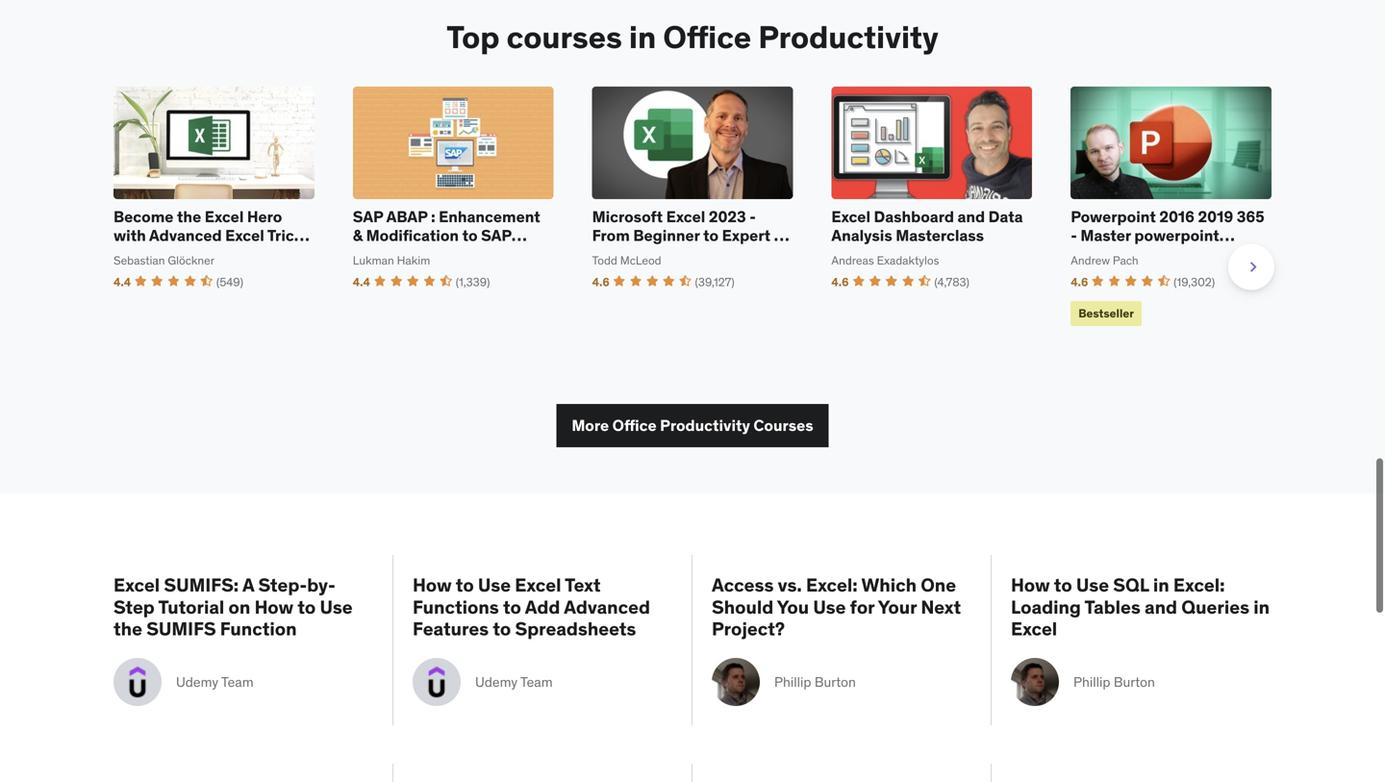 Task type: locate. For each thing, give the bounding box(es) containing it.
modification
[[366, 226, 459, 245]]

top
[[447, 18, 500, 56]]

by-
[[307, 573, 336, 596]]

phillip for project?
[[774, 673, 811, 691]]

0 vertical spatial the
[[177, 207, 201, 227]]

1 horizontal spatial advanced
[[564, 595, 650, 618]]

0 horizontal spatial the
[[114, 617, 142, 640]]

sap up (1,339)
[[481, 226, 512, 245]]

phillip burton down tables
[[1074, 673, 1155, 691]]

sap
[[353, 207, 383, 227], [481, 226, 512, 245]]

0 vertical spatial office
[[663, 18, 752, 56]]

1 vertical spatial advanced
[[564, 595, 650, 618]]

for
[[114, 244, 134, 264], [850, 595, 875, 618]]

use left sql in the right bottom of the page
[[1076, 573, 1109, 596]]

presentation
[[1071, 244, 1165, 264]]

the left sumifs
[[114, 617, 142, 640]]

advanced up glöckner
[[149, 226, 222, 245]]

queries
[[1182, 595, 1250, 618]]

excel left the tricks
[[225, 226, 264, 245]]

1 horizontal spatial how
[[413, 573, 452, 596]]

excel: right sql in the right bottom of the page
[[1174, 573, 1225, 596]]

udemy team down how to use excel text functions to add advanced features to spreadsheets
[[475, 673, 553, 691]]

use left add
[[478, 573, 511, 596]]

1 phillip burton from the left
[[774, 673, 856, 691]]

for inside 'access vs. excel: which one should you use for your next project?'
[[850, 595, 875, 618]]

0 horizontal spatial for
[[114, 244, 134, 264]]

1 horizontal spatial excel:
[[1174, 573, 1225, 596]]

masterclass
[[896, 226, 984, 245]]

powerpoint 2016 2019 365 - master powerpoint presentation link
[[1071, 207, 1272, 264]]

tables
[[1085, 595, 1141, 618]]

0 vertical spatial for
[[114, 244, 134, 264]]

tricks
[[267, 226, 311, 245]]

- inside microsoft excel 2023 - from beginner to expert in 6 hours
[[750, 207, 756, 227]]

2 udemy from the left
[[475, 673, 518, 691]]

andreas
[[832, 253, 874, 268]]

1 horizontal spatial team
[[520, 673, 553, 691]]

to inside sap abap : enhancement & modification to sap standard
[[462, 226, 478, 245]]

2 udemy team from the left
[[475, 673, 553, 691]]

1 horizontal spatial burton
[[1114, 673, 1155, 691]]

0 horizontal spatial sap
[[353, 207, 383, 227]]

and left data
[[958, 207, 985, 227]]

- right '2023'
[[750, 207, 756, 227]]

sumifs:
[[164, 573, 239, 596]]

udemy
[[176, 673, 218, 691], [475, 673, 518, 691]]

glöckner
[[168, 253, 215, 268]]

udemy down features
[[475, 673, 518, 691]]

productivity
[[758, 18, 939, 56], [660, 415, 750, 435]]

mcleod
[[620, 253, 661, 268]]

0 horizontal spatial and
[[958, 207, 985, 227]]

function
[[220, 617, 297, 640]]

the
[[177, 207, 201, 227], [114, 617, 142, 640]]

1 team from the left
[[221, 673, 254, 691]]

udemy down sumifs
[[176, 673, 218, 691]]

2 phillip burton from the left
[[1074, 673, 1155, 691]]

you
[[777, 595, 809, 618]]

excel sumifs: a step-by- step tutorial on how to use the sumifs function link
[[114, 573, 373, 640]]

excel: inside how to use sql in excel: loading tables and queries in excel
[[1174, 573, 1225, 596]]

0 horizontal spatial 4.6
[[592, 275, 610, 290]]

-
[[750, 207, 756, 227], [1071, 226, 1077, 245]]

how inside how to use excel text functions to add advanced features to spreadsheets
[[413, 573, 452, 596]]

1 phillip from the left
[[774, 673, 811, 691]]

0 horizontal spatial team
[[221, 673, 254, 691]]

phillip burton for project?
[[774, 673, 856, 691]]

sumifs
[[146, 617, 216, 640]]

4.6 for microsoft excel 2023 - from beginner to expert in 6 hours
[[592, 275, 610, 290]]

how right a
[[255, 595, 294, 618]]

hakim
[[397, 253, 430, 268]]

which
[[861, 573, 917, 596]]

analysis
[[832, 226, 892, 245]]

phillip burton for excel
[[1074, 673, 1155, 691]]

1 udemy from the left
[[176, 673, 218, 691]]

bestseller
[[1079, 306, 1134, 321]]

udemy for the
[[176, 673, 218, 691]]

4.6
[[592, 275, 610, 290], [832, 275, 849, 290], [1071, 275, 1088, 290]]

(1,339)
[[456, 275, 490, 290]]

0 vertical spatial and
[[958, 207, 985, 227]]

team down spreadsheets
[[520, 673, 553, 691]]

use right you in the right bottom of the page
[[813, 595, 846, 618]]

2 horizontal spatial how
[[1011, 573, 1050, 596]]

team for on
[[221, 673, 254, 691]]

expert
[[722, 226, 771, 245]]

in right expert at top
[[774, 226, 788, 245]]

0 horizontal spatial -
[[750, 207, 756, 227]]

excel up sumifs
[[114, 573, 160, 596]]

excel: right vs. at the bottom right of page
[[806, 573, 858, 596]]

powerpoint
[[1071, 207, 1156, 227]]

excel up andreas
[[832, 207, 871, 227]]

excel left 'hero'
[[205, 207, 244, 227]]

0 horizontal spatial office
[[612, 415, 657, 435]]

courses
[[507, 18, 622, 56]]

sql
[[1113, 573, 1149, 596]]

2 excel: from the left
[[1174, 573, 1225, 596]]

in right courses
[[629, 18, 656, 56]]

0 horizontal spatial udemy
[[176, 673, 218, 691]]

dashboard
[[874, 207, 954, 227]]

4.4 for for
[[114, 275, 131, 290]]

2 burton from the left
[[1114, 673, 1155, 691]]

phillip burton
[[774, 673, 856, 691], [1074, 673, 1155, 691]]

phillip burton down 'access vs. excel: which one should you use for your next project?'
[[774, 673, 856, 691]]

burton
[[815, 673, 856, 691], [1114, 673, 1155, 691]]

udemy team
[[176, 673, 254, 691], [475, 673, 553, 691]]

1 vertical spatial the
[[114, 617, 142, 640]]

job
[[137, 244, 163, 264]]

0 horizontal spatial udemy team
[[176, 673, 254, 691]]

1 4.4 from the left
[[114, 275, 131, 290]]

1 horizontal spatial -
[[1071, 226, 1077, 245]]

excel left tables
[[1011, 617, 1057, 640]]

excel left the text
[[515, 573, 561, 596]]

1 vertical spatial productivity
[[660, 415, 750, 435]]

burton down how to use sql in excel: loading tables and queries in excel
[[1114, 673, 1155, 691]]

excel: inside 'access vs. excel: which one should you use for your next project?'
[[806, 573, 858, 596]]

1 horizontal spatial for
[[850, 595, 875, 618]]

1 vertical spatial office
[[612, 415, 657, 435]]

use
[[478, 573, 511, 596], [1076, 573, 1109, 596], [320, 595, 353, 618], [813, 595, 846, 618]]

1 horizontal spatial udemy
[[475, 673, 518, 691]]

4.4
[[114, 275, 131, 290], [353, 275, 370, 290]]

use inside excel sumifs: a step-by- step tutorial on how to use the sumifs function
[[320, 595, 353, 618]]

1 vertical spatial for
[[850, 595, 875, 618]]

for inside become the excel hero with advanced excel tricks for job
[[114, 244, 134, 264]]

0 vertical spatial advanced
[[149, 226, 222, 245]]

1 horizontal spatial 4.4
[[353, 275, 370, 290]]

1 udemy team from the left
[[176, 673, 254, 691]]

0 horizontal spatial phillip burton
[[774, 673, 856, 691]]

use inside how to use excel text functions to add advanced features to spreadsheets
[[478, 573, 511, 596]]

2 team from the left
[[520, 673, 553, 691]]

how
[[413, 573, 452, 596], [1011, 573, 1050, 596], [255, 595, 294, 618]]

how to use excel text functions to add advanced features to spreadsheets
[[413, 573, 650, 640]]

1 horizontal spatial the
[[177, 207, 201, 227]]

1 excel: from the left
[[806, 573, 858, 596]]

how to use sql in excel: loading tables and queries in excel link
[[1011, 573, 1272, 640]]

for left job
[[114, 244, 134, 264]]

4.4 for standard
[[353, 275, 370, 290]]

2 4.6 from the left
[[832, 275, 849, 290]]

0 horizontal spatial excel:
[[806, 573, 858, 596]]

excel inside how to use excel text functions to add advanced features to spreadsheets
[[515, 573, 561, 596]]

advanced inside how to use excel text functions to add advanced features to spreadsheets
[[564, 595, 650, 618]]

0 horizontal spatial productivity
[[660, 415, 750, 435]]

4.4 down sebastian
[[114, 275, 131, 290]]

burton down 'access vs. excel: which one should you use for your next project?'
[[815, 673, 856, 691]]

3 4.6 from the left
[[1071, 275, 1088, 290]]

in right sql in the right bottom of the page
[[1153, 573, 1169, 596]]

to inside microsoft excel 2023 - from beginner to expert in 6 hours
[[703, 226, 719, 245]]

2 4.4 from the left
[[353, 275, 370, 290]]

master
[[1081, 226, 1131, 245]]

advanced right add
[[564, 595, 650, 618]]

4.6 down andrew on the right top
[[1071, 275, 1088, 290]]

udemy team for to
[[475, 673, 553, 691]]

how left tables
[[1011, 573, 1050, 596]]

365
[[1237, 207, 1265, 227]]

microsoft excel 2023 - from beginner to expert in 6 hours
[[592, 207, 788, 264]]

1 horizontal spatial productivity
[[758, 18, 939, 56]]

sap left abap
[[353, 207, 383, 227]]

advanced
[[149, 226, 222, 245], [564, 595, 650, 618]]

and
[[958, 207, 985, 227], [1145, 595, 1178, 618]]

0 horizontal spatial how
[[255, 595, 294, 618]]

the inside excel sumifs: a step-by- step tutorial on how to use the sumifs function
[[114, 617, 142, 640]]

text
[[565, 573, 601, 596]]

0 horizontal spatial advanced
[[149, 226, 222, 245]]

the up glöckner
[[177, 207, 201, 227]]

how inside how to use sql in excel: loading tables and queries in excel
[[1011, 573, 1050, 596]]

1 horizontal spatial phillip
[[1074, 673, 1111, 691]]

udemy team down sumifs
[[176, 673, 254, 691]]

for for job
[[114, 244, 134, 264]]

to inside how to use sql in excel: loading tables and queries in excel
[[1054, 573, 1072, 596]]

and right tables
[[1145, 595, 1178, 618]]

1 horizontal spatial and
[[1145, 595, 1178, 618]]

for left your
[[850, 595, 875, 618]]

excel:
[[806, 573, 858, 596], [1174, 573, 1225, 596]]

beginner
[[633, 226, 700, 245]]

functions
[[413, 595, 499, 618]]

sap abap : enhancement & modification to sap standard link
[[353, 207, 554, 264]]

how for how to use excel text functions to add advanced features to spreadsheets
[[413, 573, 452, 596]]

4.6 down andreas
[[832, 275, 849, 290]]

0 vertical spatial productivity
[[758, 18, 939, 56]]

excel inside how to use sql in excel: loading tables and queries in excel
[[1011, 617, 1057, 640]]

phillip
[[774, 673, 811, 691], [1074, 673, 1111, 691]]

phillip down the project?
[[774, 673, 811, 691]]

4.6 down todd
[[592, 275, 610, 290]]

excel left '2023'
[[666, 207, 705, 227]]

1 horizontal spatial phillip burton
[[1074, 673, 1155, 691]]

how up features
[[413, 573, 452, 596]]

phillip down tables
[[1074, 673, 1111, 691]]

1 horizontal spatial udemy team
[[475, 673, 553, 691]]

0 horizontal spatial phillip
[[774, 673, 811, 691]]

team
[[221, 673, 254, 691], [520, 673, 553, 691]]

excel inside microsoft excel 2023 - from beginner to expert in 6 hours
[[666, 207, 705, 227]]

0 horizontal spatial 4.4
[[114, 275, 131, 290]]

1 4.6 from the left
[[592, 275, 610, 290]]

excel sumifs: a step-by- step tutorial on how to use the sumifs function
[[114, 573, 353, 640]]

4.4 down lukman
[[353, 275, 370, 290]]

- up andrew on the right top
[[1071, 226, 1077, 245]]

1 burton from the left
[[815, 673, 856, 691]]

hours
[[605, 244, 649, 264]]

2 phillip from the left
[[1074, 673, 1111, 691]]

1 horizontal spatial 4.6
[[832, 275, 849, 290]]

2 horizontal spatial 4.6
[[1071, 275, 1088, 290]]

1 vertical spatial and
[[1145, 595, 1178, 618]]

from
[[592, 226, 630, 245]]

use inside how to use sql in excel: loading tables and queries in excel
[[1076, 573, 1109, 596]]

team down function
[[221, 673, 254, 691]]

office
[[663, 18, 752, 56], [612, 415, 657, 435]]

burton for tables
[[1114, 673, 1155, 691]]

0 horizontal spatial burton
[[815, 673, 856, 691]]

use right the step-
[[320, 595, 353, 618]]



Task type: vqa. For each thing, say whether or not it's contained in the screenshot.
Masterclass
yes



Task type: describe. For each thing, give the bounding box(es) containing it.
top courses in office productivity
[[447, 18, 939, 56]]

andrew pach
[[1071, 253, 1139, 268]]

for for your
[[850, 595, 875, 618]]

to inside excel sumifs: a step-by- step tutorial on how to use the sumifs function
[[298, 595, 316, 618]]

lukman hakim
[[353, 253, 430, 268]]

advanced inside become the excel hero with advanced excel tricks for job
[[149, 226, 222, 245]]

step-
[[258, 573, 307, 596]]

lukman
[[353, 253, 394, 268]]

access
[[712, 573, 774, 596]]

how to use sql in excel: loading tables and queries in excel
[[1011, 573, 1270, 640]]

1 horizontal spatial office
[[663, 18, 752, 56]]

more office productivity courses link
[[556, 404, 829, 447]]

(4,783)
[[934, 275, 970, 290]]

pach
[[1113, 253, 1139, 268]]

todd mcleod
[[592, 253, 661, 268]]

office inside 'link'
[[612, 415, 657, 435]]

todd
[[592, 253, 617, 268]]

data
[[989, 207, 1023, 227]]

powerpoint
[[1135, 226, 1220, 245]]

sebastian
[[114, 253, 165, 268]]

spreadsheets
[[515, 617, 636, 640]]

how inside excel sumifs: a step-by- step tutorial on how to use the sumifs function
[[255, 595, 294, 618]]

become
[[114, 207, 174, 227]]

excel dashboard and data analysis masterclass andreas exadaktylos
[[832, 207, 1023, 268]]

team for add
[[520, 673, 553, 691]]

(549)
[[216, 275, 243, 290]]

phillip for excel
[[1074, 673, 1111, 691]]

6
[[592, 244, 602, 264]]

andrew
[[1071, 253, 1110, 268]]

2023
[[709, 207, 746, 227]]

excel inside excel sumifs: a step-by- step tutorial on how to use the sumifs function
[[114, 573, 160, 596]]

access vs. excel: which one should you use for your next project?
[[712, 573, 961, 640]]

(39,127)
[[695, 275, 735, 290]]

how to use excel text functions to add advanced features to spreadsheets link
[[413, 573, 672, 640]]

on
[[229, 595, 250, 618]]

and inside how to use sql in excel: loading tables and queries in excel
[[1145, 595, 1178, 618]]

a
[[242, 573, 254, 596]]

enhancement
[[439, 207, 540, 227]]

excel inside excel dashboard and data analysis masterclass andreas exadaktylos
[[832, 207, 871, 227]]

more
[[572, 415, 609, 435]]

more office productivity courses
[[572, 415, 814, 435]]

- inside powerpoint 2016 2019 365 - master powerpoint presentation
[[1071, 226, 1077, 245]]

2019
[[1198, 207, 1233, 227]]

should
[[712, 595, 774, 618]]

microsoft
[[592, 207, 663, 227]]

udemy for spreadsheets
[[475, 673, 518, 691]]

use inside 'access vs. excel: which one should you use for your next project?'
[[813, 595, 846, 618]]

:
[[431, 207, 435, 227]]

1 horizontal spatial sap
[[481, 226, 512, 245]]

abap
[[386, 207, 428, 227]]

in inside microsoft excel 2023 - from beginner to expert in 6 hours
[[774, 226, 788, 245]]

tutorial
[[158, 595, 224, 618]]

4.6 for powerpoint 2016 2019 365 - master powerpoint presentation
[[1071, 275, 1088, 290]]

powerpoint 2016 2019 365 - master powerpoint presentation
[[1071, 207, 1265, 264]]

burton for use
[[815, 673, 856, 691]]

one
[[921, 573, 956, 596]]

hero
[[247, 207, 282, 227]]

and inside excel dashboard and data analysis masterclass andreas exadaktylos
[[958, 207, 985, 227]]

how for how to use sql in excel: loading tables and queries in excel
[[1011, 573, 1050, 596]]

become the excel hero with advanced excel tricks for job link
[[114, 207, 314, 264]]

features
[[413, 617, 489, 640]]

vs.
[[778, 573, 802, 596]]

standard
[[353, 244, 421, 264]]

become the excel hero with advanced excel tricks for job
[[114, 207, 311, 264]]

sap abap : enhancement & modification to sap standard
[[353, 207, 540, 264]]

your
[[878, 595, 917, 618]]

in right queries
[[1254, 595, 1270, 618]]

microsoft excel 2023 - from beginner to expert in 6 hours link
[[592, 207, 793, 264]]

excel dashboard and data analysis masterclass link
[[832, 207, 1032, 246]]

loading
[[1011, 595, 1081, 618]]

project?
[[712, 617, 785, 640]]

productivity inside 'link'
[[660, 415, 750, 435]]

step
[[114, 595, 155, 618]]

exadaktylos
[[877, 253, 939, 268]]

access vs. excel: which one should you use for your next project? link
[[712, 573, 972, 640]]

sebastian glöckner
[[114, 253, 215, 268]]

udemy team for tutorial
[[176, 673, 254, 691]]

with
[[114, 226, 146, 245]]

4.6 for excel dashboard and data analysis masterclass
[[832, 275, 849, 290]]

(19,302)
[[1174, 275, 1215, 290]]

courses
[[754, 415, 814, 435]]

next
[[921, 595, 961, 618]]

&
[[353, 226, 363, 245]]

2016
[[1160, 207, 1195, 227]]

add
[[525, 595, 560, 618]]

the inside become the excel hero with advanced excel tricks for job
[[177, 207, 201, 227]]



